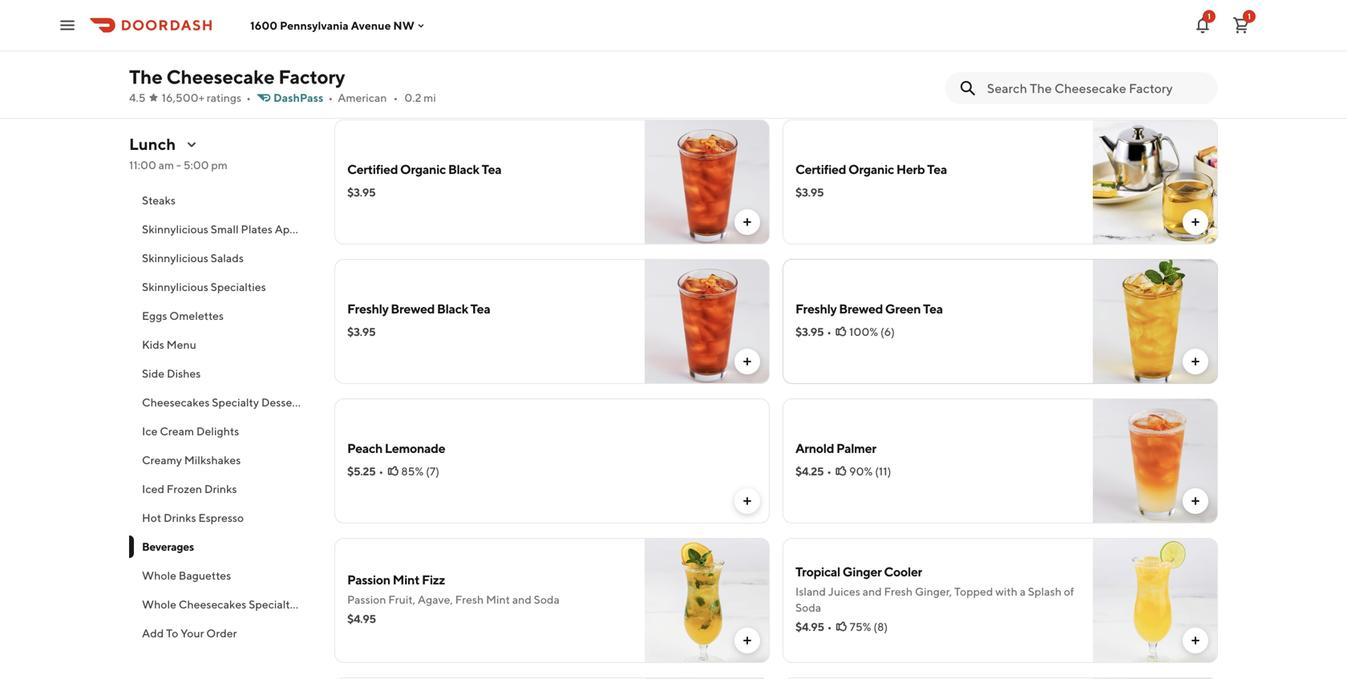 Task type: vqa. For each thing, say whether or not it's contained in the screenshot.
the rightmost $4.95
yes



Task type: locate. For each thing, give the bounding box(es) containing it.
freshly brewed coffee our signature blend of robust central american arabica coffee beans richly roasted and freshly brewed
[[347, 6, 597, 72]]

1 vertical spatial whole
[[142, 598, 176, 611]]

1 vertical spatial black
[[437, 301, 468, 316]]

1 inside 'button'
[[1248, 12, 1251, 21]]

1 1 from the left
[[1208, 12, 1211, 21]]

of right splash at the bottom of the page
[[1064, 585, 1075, 598]]

skinnylicious
[[142, 223, 208, 236], [142, 251, 208, 265], [142, 280, 208, 294]]

add item to cart image for black
[[741, 216, 754, 229]]

75% (8)
[[850, 620, 888, 634]]

1 vertical spatial passion
[[347, 593, 386, 606]]

and inside freshly brewed coffee our signature blend of robust central american arabica coffee beans richly roasted and freshly brewed
[[539, 43, 558, 56]]

add to your order button
[[129, 619, 315, 648]]

black for organic
[[448, 162, 479, 177]]

add item to cart image
[[741, 216, 754, 229], [1190, 216, 1202, 229], [1190, 495, 1202, 508]]

$3.95 down certified organic herb tea
[[796, 186, 824, 199]]

certified organic black tea
[[347, 162, 502, 177]]

kids
[[142, 338, 164, 351]]

mint
[[393, 572, 420, 588], [486, 593, 510, 606]]

skinnylicious up eggs omelettes
[[142, 280, 208, 294]]

1 horizontal spatial drinks
[[204, 482, 237, 496]]

peach lemonade
[[347, 441, 445, 456]]

$5.25 •
[[347, 465, 384, 478]]

fresh inside tropical ginger cooler island juices and fresh ginger, topped with a splash of soda
[[884, 585, 913, 598]]

1 vertical spatial specialty
[[249, 598, 296, 611]]

1 certified from the left
[[347, 162, 398, 177]]

a
[[1020, 585, 1026, 598]]

add item to cart image
[[741, 355, 754, 368], [1190, 355, 1202, 368], [741, 495, 754, 508], [741, 634, 754, 647], [1190, 634, 1202, 647]]

of right blend
[[454, 27, 464, 40]]

add item to cart image for freshly brewed green tea
[[1190, 355, 1202, 368]]

whole for whole baguettes
[[142, 569, 176, 582]]

mi
[[424, 91, 436, 104]]

0 vertical spatial whole
[[142, 569, 176, 582]]

peach
[[347, 441, 383, 456]]

2 horizontal spatial and
[[863, 585, 882, 598]]

1 left '1' 'button'
[[1208, 12, 1211, 21]]

• for dashpass •
[[328, 91, 333, 104]]

0 vertical spatial american
[[546, 27, 595, 40]]

$3.95 down certified organic black tea
[[347, 186, 376, 199]]

Item Search search field
[[987, 79, 1206, 97]]

• left 100%
[[827, 325, 832, 338]]

of
[[454, 27, 464, 40], [1064, 585, 1075, 598]]

1 right notification bell image
[[1248, 12, 1251, 21]]

creamy milkshakes
[[142, 454, 241, 467]]

• right the $4.25
[[827, 465, 832, 478]]

cheesecakes up cream
[[142, 396, 210, 409]]

$4.25
[[796, 465, 824, 478]]

black
[[448, 162, 479, 177], [437, 301, 468, 316]]

organic for black
[[400, 162, 446, 177]]

1 for 1 items, open order cart image
[[1248, 12, 1251, 21]]

0 horizontal spatial soda
[[534, 593, 560, 606]]

roasted
[[494, 43, 536, 56]]

skinnylicious down steaks
[[142, 223, 208, 236]]

skinnylicious small plates appetizers
[[142, 223, 330, 236]]

american
[[546, 27, 595, 40], [338, 91, 387, 104]]

add item to cart image for herb
[[1190, 216, 1202, 229]]

drinks inside button
[[164, 511, 196, 525]]

soda inside tropical ginger cooler island juices and fresh ginger, topped with a splash of soda
[[796, 601, 822, 614]]

skinnylicious for skinnylicious specialties
[[142, 280, 208, 294]]

eggs omelettes
[[142, 309, 224, 322]]

1 items, open order cart image
[[1232, 16, 1251, 35]]

freshly for freshly brewed coffee our signature blend of robust central american arabica coffee beans richly roasted and freshly brewed
[[347, 6, 389, 21]]

delights
[[196, 425, 239, 438]]

freshly brewed black tea
[[347, 301, 490, 316]]

2 certified from the left
[[796, 162, 846, 177]]

combinations
[[183, 165, 254, 178]]

whole baguettes button
[[129, 561, 315, 590]]

•
[[246, 91, 251, 104], [328, 91, 333, 104], [393, 91, 398, 104], [827, 325, 832, 338], [379, 465, 384, 478], [827, 465, 832, 478], [828, 620, 832, 634]]

brewed for freshly brewed coffee our signature blend of robust central american arabica coffee beans richly roasted and freshly brewed
[[391, 6, 435, 21]]

0 vertical spatial black
[[448, 162, 479, 177]]

1 vertical spatial of
[[1064, 585, 1075, 598]]

blend
[[421, 27, 452, 40]]

0 horizontal spatial drinks
[[164, 511, 196, 525]]

1 horizontal spatial factory
[[279, 65, 345, 88]]

• left 0.2
[[393, 91, 398, 104]]

1 for notification bell image
[[1208, 12, 1211, 21]]

0 horizontal spatial mint
[[393, 572, 420, 588]]

1
[[1208, 12, 1211, 21], [1248, 12, 1251, 21]]

• right $5.25
[[379, 465, 384, 478]]

fresh down the cooler
[[884, 585, 913, 598]]

guava sparkler image
[[645, 678, 770, 679]]

0 vertical spatial cheesecakes
[[142, 396, 210, 409]]

1 horizontal spatial american
[[546, 27, 595, 40]]

splash
[[1028, 585, 1062, 598]]

2 organic from the left
[[849, 162, 894, 177]]

whole inside "button"
[[142, 569, 176, 582]]

1 horizontal spatial and
[[539, 43, 558, 56]]

• for $4.25 •
[[827, 465, 832, 478]]

(11)
[[875, 465, 892, 478]]

skinnylicious up skinnylicious specialties
[[142, 251, 208, 265]]

0 horizontal spatial fresh
[[455, 593, 484, 606]]

1 vertical spatial cheesecakes
[[179, 598, 246, 611]]

1 skinnylicious from the top
[[142, 223, 208, 236]]

$3.95 down freshly brewed black tea
[[347, 325, 376, 338]]

(8)
[[874, 620, 888, 634]]

0.2
[[405, 91, 421, 104]]

0 vertical spatial skinnylicious
[[142, 223, 208, 236]]

$3.95 for freshly brewed black tea
[[347, 325, 376, 338]]

• for $5.25 •
[[379, 465, 384, 478]]

1 horizontal spatial certified
[[796, 162, 846, 177]]

1 horizontal spatial soda
[[796, 601, 822, 614]]

whole up add
[[142, 598, 176, 611]]

fizz
[[422, 572, 445, 588]]

0 horizontal spatial certified
[[347, 162, 398, 177]]

2 passion from the top
[[347, 593, 386, 606]]

fresh right agave,
[[455, 593, 484, 606]]

1 vertical spatial factory
[[142, 165, 180, 178]]

skinnylicious salads button
[[129, 244, 315, 273]]

freshly for freshly brewed black tea
[[347, 301, 389, 316]]

coffee up blend
[[437, 6, 476, 21]]

$3.95 •
[[796, 325, 832, 338]]

85%
[[401, 465, 424, 478]]

0 vertical spatial specialty
[[212, 396, 259, 409]]

american right central
[[546, 27, 595, 40]]

factory up dashpass •
[[279, 65, 345, 88]]

iced frozen drinks
[[142, 482, 237, 496]]

organic
[[400, 162, 446, 177], [849, 162, 894, 177]]

organic down mi
[[400, 162, 446, 177]]

4.5
[[129, 91, 146, 104]]

and
[[539, 43, 558, 56], [863, 585, 882, 598], [512, 593, 532, 606]]

cheesecakes inside button
[[179, 598, 246, 611]]

ice
[[142, 425, 158, 438]]

milkshakes
[[184, 454, 241, 467]]

certified for certified organic herb tea
[[796, 162, 846, 177]]

the
[[129, 65, 163, 88]]

1 horizontal spatial fresh
[[884, 585, 913, 598]]

1 vertical spatial mint
[[486, 593, 510, 606]]

2 vertical spatial skinnylicious
[[142, 280, 208, 294]]

organic left herb
[[849, 162, 894, 177]]

whole
[[142, 569, 176, 582], [142, 598, 176, 611]]

passion up fruit,
[[347, 572, 391, 588]]

pennsylvania
[[280, 19, 349, 32]]

am
[[159, 158, 174, 172]]

1 vertical spatial drinks
[[164, 511, 196, 525]]

0 horizontal spatial and
[[512, 593, 532, 606]]

2 whole from the top
[[142, 598, 176, 611]]

0 horizontal spatial american
[[338, 91, 387, 104]]

passion left fruit,
[[347, 593, 386, 606]]

steaks button
[[129, 186, 315, 215]]

-
[[176, 158, 181, 172]]

coffee
[[437, 6, 476, 21], [389, 43, 424, 56]]

factory
[[279, 65, 345, 88], [142, 165, 180, 178]]

menus image
[[185, 138, 198, 151]]

1 organic from the left
[[400, 162, 446, 177]]

skinnylicious inside 'button'
[[142, 251, 208, 265]]

1 horizontal spatial organic
[[849, 162, 894, 177]]

whole down beverages
[[142, 569, 176, 582]]

0 vertical spatial passion
[[347, 572, 391, 588]]

90%
[[850, 465, 873, 478]]

• left 75%
[[828, 620, 832, 634]]

0 vertical spatial of
[[454, 27, 464, 40]]

soda inside passion mint fizz passion fruit, agave, fresh mint and soda $4.95
[[534, 593, 560, 606]]

specialty left the cakes
[[249, 598, 296, 611]]

3 skinnylicious from the top
[[142, 280, 208, 294]]

1 horizontal spatial $4.95
[[796, 620, 824, 634]]

0 horizontal spatial of
[[454, 27, 464, 40]]

tropical
[[796, 564, 841, 580]]

freshly brewed coffee image
[[645, 0, 770, 105]]

mint up fruit,
[[393, 572, 420, 588]]

1 whole from the top
[[142, 569, 176, 582]]

$3.95 for certified organic herb tea
[[796, 186, 824, 199]]

certified for certified organic black tea
[[347, 162, 398, 177]]

tea for freshly brewed green tea
[[923, 301, 943, 316]]

coffee down signature
[[389, 43, 424, 56]]

1 horizontal spatial 1
[[1248, 12, 1251, 21]]

creamy
[[142, 454, 182, 467]]

0 vertical spatial drinks
[[204, 482, 237, 496]]

nw
[[393, 19, 415, 32]]

1 horizontal spatial coffee
[[437, 6, 476, 21]]

mint right agave,
[[486, 593, 510, 606]]

freshly
[[347, 6, 389, 21], [560, 43, 597, 56], [347, 301, 389, 316], [796, 301, 837, 316]]

cheesecakes down baguettes
[[179, 598, 246, 611]]

small
[[211, 223, 239, 236]]

notification bell image
[[1194, 16, 1213, 35]]

• right dashpass
[[328, 91, 333, 104]]

signature
[[370, 27, 419, 40]]

frozen
[[167, 482, 202, 496]]

skinnylicious for skinnylicious small plates appetizers
[[142, 223, 208, 236]]

arnold palmer
[[796, 441, 877, 456]]

fresh for cooler
[[884, 585, 913, 598]]

the cheesecake factory
[[129, 65, 345, 88]]

$4.95
[[347, 612, 376, 626], [796, 620, 824, 634]]

whole inside button
[[142, 598, 176, 611]]

espresso
[[198, 511, 244, 525]]

cold brew iced coffee image
[[1093, 0, 1218, 105]]

omelettes
[[169, 309, 224, 322]]

drinks down creamy milkshakes button
[[204, 482, 237, 496]]

1 vertical spatial skinnylicious
[[142, 251, 208, 265]]

specialty down "side dishes" button
[[212, 396, 259, 409]]

2 1 from the left
[[1248, 12, 1251, 21]]

american down 'arabica'
[[338, 91, 387, 104]]

hot drinks espresso button
[[129, 504, 315, 533]]

fresh inside passion mint fizz passion fruit, agave, fresh mint and soda $4.95
[[455, 593, 484, 606]]

drinks right hot
[[164, 511, 196, 525]]

fresh
[[884, 585, 913, 598], [455, 593, 484, 606]]

factory down lunch
[[142, 165, 180, 178]]

0 horizontal spatial factory
[[142, 165, 180, 178]]

tea for certified organic black tea
[[482, 162, 502, 177]]

• down the cheesecake factory
[[246, 91, 251, 104]]

passion mint fizz image
[[645, 538, 770, 663]]

add item to cart image for freshly brewed black tea
[[741, 355, 754, 368]]

11:00 am - 5:00 pm
[[129, 158, 228, 172]]

factory inside 'button'
[[142, 165, 180, 178]]

fresh for fizz
[[455, 593, 484, 606]]

0 horizontal spatial $4.95
[[347, 612, 376, 626]]

specialty inside button
[[212, 396, 259, 409]]

2 skinnylicious from the top
[[142, 251, 208, 265]]

1 horizontal spatial of
[[1064, 585, 1075, 598]]

passion
[[347, 572, 391, 588], [347, 593, 386, 606]]

100% (6)
[[850, 325, 895, 338]]

ice cream delights
[[142, 425, 239, 438]]

skinnylicious for skinnylicious salads
[[142, 251, 208, 265]]

1 vertical spatial coffee
[[389, 43, 424, 56]]

kids menu button
[[129, 330, 315, 359]]

fruit,
[[388, 593, 416, 606]]

ginger,
[[915, 585, 952, 598]]

0 horizontal spatial organic
[[400, 162, 446, 177]]

of inside tropical ginger cooler island juices and fresh ginger, topped with a splash of soda
[[1064, 585, 1075, 598]]

1600 pennsylvania avenue nw button
[[250, 19, 427, 32]]

0 horizontal spatial 1
[[1208, 12, 1211, 21]]

$4.95 •
[[796, 620, 832, 634]]

brewed
[[391, 6, 435, 21], [347, 59, 387, 72], [391, 301, 435, 316], [839, 301, 883, 316]]



Task type: describe. For each thing, give the bounding box(es) containing it.
freshly brewed green tea
[[796, 301, 943, 316]]

add item to cart image for passion mint fizz
[[741, 634, 754, 647]]

desserts
[[261, 396, 305, 409]]

1 passion from the top
[[347, 572, 391, 588]]

0 vertical spatial coffee
[[437, 6, 476, 21]]

palmer
[[837, 441, 877, 456]]

to
[[166, 627, 178, 640]]

cream
[[160, 425, 194, 438]]

freshly brewed green tea image
[[1093, 259, 1218, 384]]

open menu image
[[58, 16, 77, 35]]

factory combinations
[[142, 165, 254, 178]]

$4.95 inside passion mint fizz passion fruit, agave, fresh mint and soda $4.95
[[347, 612, 376, 626]]

ratings
[[207, 91, 242, 104]]

lunch
[[129, 135, 176, 154]]

tea for freshly brewed black tea
[[471, 301, 490, 316]]

16,500+ ratings •
[[162, 91, 251, 104]]

appetizers
[[275, 223, 330, 236]]

cheesecakes specialty desserts
[[142, 396, 305, 409]]

hot
[[142, 511, 161, 525]]

central
[[506, 27, 544, 40]]

hot drinks espresso
[[142, 511, 244, 525]]

$5.25
[[347, 465, 376, 478]]

skinnylicious small plates appetizers button
[[129, 215, 330, 244]]

steaks
[[142, 194, 176, 207]]

1600
[[250, 19, 278, 32]]

skinnylicious salads
[[142, 251, 244, 265]]

arabica
[[347, 43, 387, 56]]

and inside tropical ginger cooler island juices and fresh ginger, topped with a splash of soda
[[863, 585, 882, 598]]

0 vertical spatial mint
[[393, 572, 420, 588]]

brewed for freshly brewed black tea
[[391, 301, 435, 316]]

fiji natural artesian water image
[[1093, 678, 1218, 679]]

brewed for freshly brewed green tea
[[839, 301, 883, 316]]

factory combinations button
[[129, 157, 315, 186]]

order
[[206, 627, 237, 640]]

american • 0.2 mi
[[338, 91, 436, 104]]

juices
[[828, 585, 861, 598]]

specialties
[[211, 280, 266, 294]]

1600 pennsylvania avenue nw
[[250, 19, 415, 32]]

kids menu
[[142, 338, 196, 351]]

side dishes
[[142, 367, 201, 380]]

1 vertical spatial american
[[338, 91, 387, 104]]

and inside passion mint fizz passion fruit, agave, fresh mint and soda $4.95
[[512, 593, 532, 606]]

$4.25 •
[[796, 465, 832, 478]]

cheesecakes inside button
[[142, 396, 210, 409]]

(7)
[[426, 465, 440, 478]]

$3.95 left 100%
[[796, 325, 824, 338]]

• for american • 0.2 mi
[[393, 91, 398, 104]]

creamy milkshakes button
[[129, 446, 315, 475]]

certified organic herb tea
[[796, 162, 947, 177]]

richly
[[460, 43, 492, 56]]

with
[[996, 585, 1018, 598]]

skinnylicious specialties
[[142, 280, 266, 294]]

dashpass
[[274, 91, 324, 104]]

cooler
[[884, 564, 923, 580]]

iced
[[142, 482, 164, 496]]

dashpass •
[[274, 91, 333, 104]]

salads
[[211, 251, 244, 265]]

lemonade
[[385, 441, 445, 456]]

freshly brewed black tea image
[[645, 259, 770, 384]]

tropical ginger cooler island juices and fresh ginger, topped with a splash of soda
[[796, 564, 1075, 614]]

tea for certified organic herb tea
[[927, 162, 947, 177]]

skinnylicious specialties button
[[129, 273, 315, 302]]

agave,
[[418, 593, 453, 606]]

drinks inside button
[[204, 482, 237, 496]]

100%
[[850, 325, 878, 338]]

0 vertical spatial factory
[[279, 65, 345, 88]]

certified organic herb tea image
[[1093, 120, 1218, 245]]

plates
[[241, 223, 273, 236]]

organic for herb
[[849, 162, 894, 177]]

add to your order
[[142, 627, 237, 640]]

eggs omelettes button
[[129, 302, 315, 330]]

add
[[142, 627, 164, 640]]

cheesecake
[[166, 65, 275, 88]]

beverages
[[142, 540, 194, 553]]

arnold
[[796, 441, 834, 456]]

75%
[[850, 620, 872, 634]]

(6)
[[881, 325, 895, 338]]

0 horizontal spatial coffee
[[389, 43, 424, 56]]

dishes
[[167, 367, 201, 380]]

specialty inside button
[[249, 598, 296, 611]]

arnold palmer image
[[1093, 399, 1218, 524]]

menu
[[167, 338, 196, 351]]

whole cheesecakes specialty cakes
[[142, 598, 330, 611]]

$3.95 for certified organic black tea
[[347, 186, 376, 199]]

of inside freshly brewed coffee our signature blend of robust central american arabica coffee beans richly roasted and freshly brewed
[[454, 27, 464, 40]]

our
[[347, 27, 367, 40]]

• for $4.95 •
[[828, 620, 832, 634]]

1 horizontal spatial mint
[[486, 593, 510, 606]]

cheesecakes specialty desserts button
[[129, 388, 315, 417]]

pm
[[211, 158, 228, 172]]

robust
[[466, 27, 503, 40]]

whole for whole cheesecakes specialty cakes
[[142, 598, 176, 611]]

cakes
[[298, 598, 330, 611]]

side
[[142, 367, 165, 380]]

black for brewed
[[437, 301, 468, 316]]

your
[[181, 627, 204, 640]]

tropical ginger cooler image
[[1093, 538, 1218, 663]]

iced frozen drinks button
[[129, 475, 315, 504]]

american inside freshly brewed coffee our signature blend of robust central american arabica coffee beans richly roasted and freshly brewed
[[546, 27, 595, 40]]

ice cream delights button
[[129, 417, 315, 446]]

add item to cart image for tropical ginger cooler
[[1190, 634, 1202, 647]]

freshly for freshly brewed green tea
[[796, 301, 837, 316]]

whole cheesecakes specialty cakes button
[[129, 590, 330, 619]]

certified organic black tea image
[[645, 120, 770, 245]]

topped
[[955, 585, 993, 598]]

• for $3.95 •
[[827, 325, 832, 338]]



